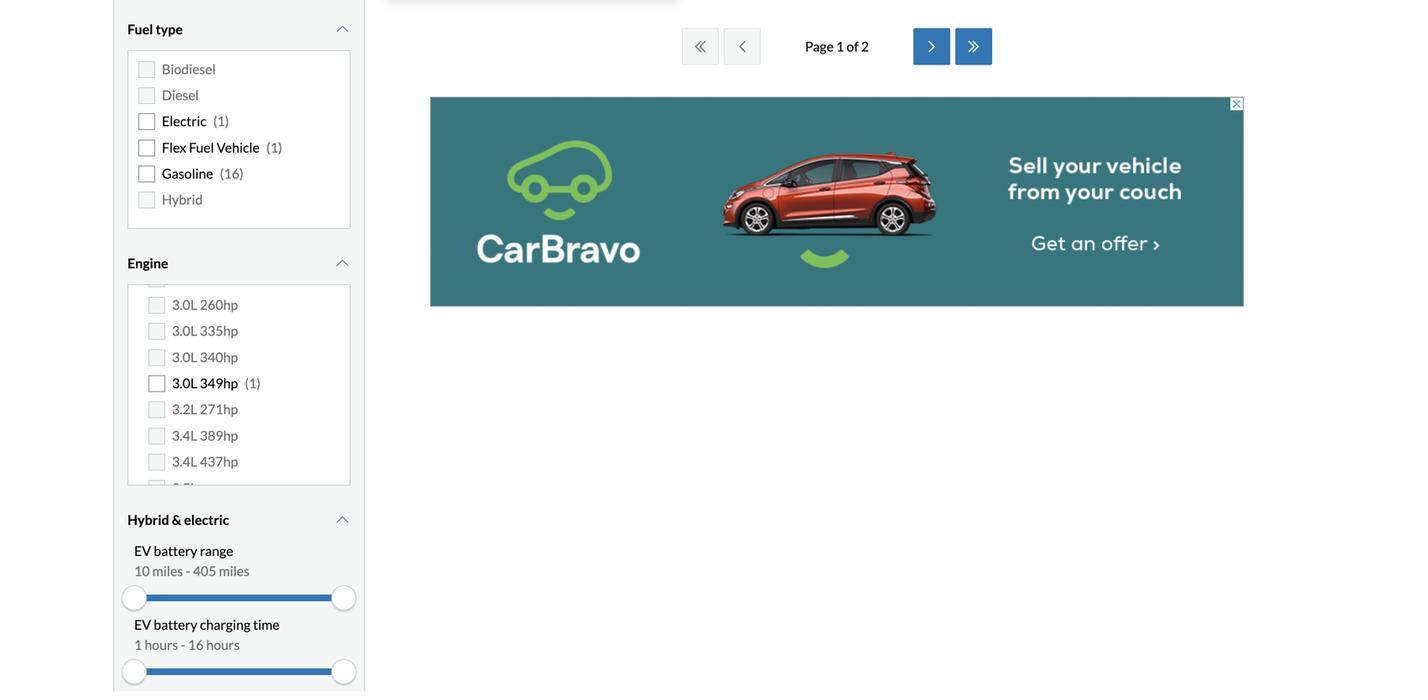 Task type: vqa. For each thing, say whether or not it's contained in the screenshot.
hours's battery
yes



Task type: locate. For each thing, give the bounding box(es) containing it.
- left 405
[[186, 563, 190, 579]]

hybrid down gasoline
[[162, 192, 203, 208]]

1
[[837, 38, 844, 54], [134, 637, 142, 653]]

3.2l
[[172, 401, 197, 418]]

1 chevron down image from the top
[[334, 22, 351, 36]]

miles
[[152, 563, 183, 579], [219, 563, 250, 579]]

chevron down image
[[334, 22, 351, 36], [334, 513, 351, 527]]

1 ev from the top
[[134, 543, 151, 559]]

4 3.0l from the top
[[172, 349, 197, 365]]

0 vertical spatial 3.4l
[[172, 427, 197, 444]]

1 vertical spatial (1)
[[266, 139, 282, 156]]

&
[[172, 512, 181, 528]]

diesel
[[162, 87, 199, 103]]

405
[[193, 563, 216, 579]]

chevron down image inside fuel type dropdown button
[[334, 22, 351, 36]]

1 vertical spatial chevron down image
[[334, 513, 351, 527]]

battery up the 16
[[154, 617, 197, 633]]

0 vertical spatial chevron down image
[[334, 22, 351, 36]]

335hp
[[200, 323, 238, 339]]

fuel
[[128, 21, 153, 37], [189, 139, 214, 156]]

ev up 10
[[134, 543, 151, 559]]

1 hours from the left
[[145, 637, 178, 653]]

- inside ev battery range 10 miles - 405 miles
[[186, 563, 190, 579]]

1 vertical spatial ev
[[134, 617, 151, 633]]

2 ev from the top
[[134, 617, 151, 633]]

3.4l 389hp
[[172, 427, 238, 444]]

miles down range
[[219, 563, 250, 579]]

3.0l 340hp
[[172, 349, 238, 365]]

2 chevron down image from the top
[[334, 513, 351, 527]]

271hp
[[200, 401, 238, 418]]

hybrid inside dropdown button
[[128, 512, 169, 528]]

flex fuel vehicle (1)
[[162, 139, 282, 156]]

gasoline
[[162, 165, 213, 182]]

battery inside ev battery range 10 miles - 405 miles
[[154, 543, 197, 559]]

3.4l
[[172, 427, 197, 444], [172, 454, 197, 470]]

1 vertical spatial battery
[[154, 617, 197, 633]]

1 horizontal spatial 1
[[837, 38, 844, 54]]

(1) right 349hp
[[245, 375, 261, 391]]

3.4l 437hp
[[172, 454, 238, 470]]

(1) up flex fuel vehicle (1)
[[213, 113, 229, 129]]

hybrid left &
[[128, 512, 169, 528]]

1 vertical spatial 1
[[134, 637, 142, 653]]

fuel type
[[128, 21, 183, 37]]

3.4l up 3.5l
[[172, 454, 197, 470]]

3.0l up 3.0l 335hp
[[172, 297, 197, 313]]

ev battery charging time 1 hours - 16 hours
[[134, 617, 280, 653]]

1 vertical spatial -
[[181, 637, 186, 653]]

3.0l down 3.0l 260hp
[[172, 323, 197, 339]]

1 left the 16
[[134, 637, 142, 653]]

3.0l 349hp (1)
[[172, 375, 261, 391]]

chevron double left image
[[692, 40, 709, 53]]

battery down &
[[154, 543, 197, 559]]

1 horizontal spatial hours
[[206, 637, 240, 653]]

3.0l up 3.2l
[[172, 375, 197, 391]]

electric
[[184, 512, 229, 528]]

battery for -
[[154, 543, 197, 559]]

389hp
[[200, 427, 238, 444]]

0 vertical spatial fuel
[[128, 21, 153, 37]]

ev inside ev battery range 10 miles - 405 miles
[[134, 543, 151, 559]]

0 vertical spatial -
[[186, 563, 190, 579]]

1 3.0l from the top
[[172, 270, 197, 287]]

ev
[[134, 543, 151, 559], [134, 617, 151, 633]]

flex
[[162, 139, 186, 156]]

fuel type button
[[128, 8, 351, 50]]

hybrid & electric
[[128, 512, 229, 528]]

vehicle
[[217, 139, 260, 156]]

-
[[186, 563, 190, 579], [181, 637, 186, 653]]

3.0l for 3.0l
[[172, 270, 197, 287]]

1 vertical spatial 3.4l
[[172, 454, 197, 470]]

(1) right vehicle on the top left of page
[[266, 139, 282, 156]]

1 vertical spatial fuel
[[189, 139, 214, 156]]

- left the 16
[[181, 637, 186, 653]]

0 vertical spatial ev
[[134, 543, 151, 559]]

fuel left type
[[128, 21, 153, 37]]

engine
[[128, 255, 168, 271]]

1 3.4l from the top
[[172, 427, 197, 444]]

hours down charging
[[206, 637, 240, 653]]

gasoline (16)
[[162, 165, 244, 182]]

chevron double right image
[[966, 40, 983, 53]]

0 horizontal spatial hours
[[145, 637, 178, 653]]

electric (1)
[[162, 113, 229, 129]]

(1)
[[213, 113, 229, 129], [266, 139, 282, 156], [245, 375, 261, 391]]

0 horizontal spatial (1)
[[213, 113, 229, 129]]

ev battery range 10 miles - 405 miles
[[134, 543, 250, 579]]

0 horizontal spatial fuel
[[128, 21, 153, 37]]

hybrid
[[162, 192, 203, 208], [128, 512, 169, 528]]

miles right 10
[[152, 563, 183, 579]]

1 horizontal spatial (1)
[[245, 375, 261, 391]]

range
[[200, 543, 233, 559]]

ev for ev battery charging time
[[134, 617, 151, 633]]

1 battery from the top
[[154, 543, 197, 559]]

3 3.0l from the top
[[172, 323, 197, 339]]

3.4l down 3.2l
[[172, 427, 197, 444]]

1 horizontal spatial fuel
[[189, 139, 214, 156]]

ev down 10
[[134, 617, 151, 633]]

437hp
[[200, 454, 238, 470]]

1 horizontal spatial miles
[[219, 563, 250, 579]]

0 horizontal spatial miles
[[152, 563, 183, 579]]

hours left the 16
[[145, 637, 178, 653]]

2 battery from the top
[[154, 617, 197, 633]]

chevron down image for biodiesel
[[334, 22, 351, 36]]

3.0l down 3.0l 335hp
[[172, 349, 197, 365]]

battery
[[154, 543, 197, 559], [154, 617, 197, 633]]

fuel up 'gasoline (16)'
[[189, 139, 214, 156]]

hours
[[145, 637, 178, 653], [206, 637, 240, 653]]

2 horizontal spatial (1)
[[266, 139, 282, 156]]

2 3.4l from the top
[[172, 454, 197, 470]]

3.0l for 3.0l 340hp
[[172, 349, 197, 365]]

ev inside ev battery charging time 1 hours - 16 hours
[[134, 617, 151, 633]]

0 vertical spatial battery
[[154, 543, 197, 559]]

of
[[847, 38, 859, 54]]

2
[[862, 38, 869, 54]]

1 left the of
[[837, 38, 844, 54]]

battery inside ev battery charging time 1 hours - 16 hours
[[154, 617, 197, 633]]

3.0l
[[172, 270, 197, 287], [172, 297, 197, 313], [172, 323, 197, 339], [172, 349, 197, 365], [172, 375, 197, 391]]

fuel inside fuel type dropdown button
[[128, 21, 153, 37]]

2 vertical spatial (1)
[[245, 375, 261, 391]]

3.0l up 3.0l 260hp
[[172, 270, 197, 287]]

1 vertical spatial hybrid
[[128, 512, 169, 528]]

0 vertical spatial 1
[[837, 38, 844, 54]]

hybrid for hybrid
[[162, 192, 203, 208]]

5 3.0l from the top
[[172, 375, 197, 391]]

0 horizontal spatial 1
[[134, 637, 142, 653]]

2 3.0l from the top
[[172, 297, 197, 313]]

chevron down image inside hybrid & electric dropdown button
[[334, 513, 351, 527]]

0 vertical spatial hybrid
[[162, 192, 203, 208]]



Task type: describe. For each thing, give the bounding box(es) containing it.
16
[[188, 637, 204, 653]]

349hp
[[200, 375, 238, 391]]

3.0l for 3.0l 349hp (1)
[[172, 375, 197, 391]]

charging
[[200, 617, 251, 633]]

chevron down image
[[334, 257, 351, 270]]

electric
[[162, 113, 207, 129]]

biodiesel
[[162, 61, 216, 77]]

time
[[253, 617, 280, 633]]

- inside ev battery charging time 1 hours - 16 hours
[[181, 637, 186, 653]]

1 miles from the left
[[152, 563, 183, 579]]

3.4l for 3.4l 437hp
[[172, 454, 197, 470]]

chevron down image for ev battery range
[[334, 513, 351, 527]]

2 miles from the left
[[219, 563, 250, 579]]

340hp
[[200, 349, 238, 365]]

page
[[805, 38, 834, 54]]

(16)
[[220, 165, 244, 182]]

3.4l for 3.4l 389hp
[[172, 427, 197, 444]]

3.5l
[[172, 480, 197, 496]]

chevron left image
[[734, 40, 751, 53]]

10
[[134, 563, 150, 579]]

battery for hours
[[154, 617, 197, 633]]

ev for ev battery range
[[134, 543, 151, 559]]

3.0l for 3.0l 335hp
[[172, 323, 197, 339]]

hybrid & electric button
[[128, 499, 351, 541]]

3.0l for 3.0l 260hp
[[172, 297, 197, 313]]

0 vertical spatial (1)
[[213, 113, 229, 129]]

type
[[156, 21, 183, 37]]

hybrid for hybrid & electric
[[128, 512, 169, 528]]

advertisement region
[[430, 97, 1244, 307]]

3.0l 260hp
[[172, 297, 238, 313]]

3.2l 271hp
[[172, 401, 238, 418]]

2 hours from the left
[[206, 637, 240, 653]]

chevron right image
[[924, 40, 941, 53]]

page 1 of 2
[[805, 38, 869, 54]]

engine button
[[128, 242, 351, 284]]

3.0l 335hp
[[172, 323, 238, 339]]

260hp
[[200, 297, 238, 313]]

1 inside ev battery charging time 1 hours - 16 hours
[[134, 637, 142, 653]]



